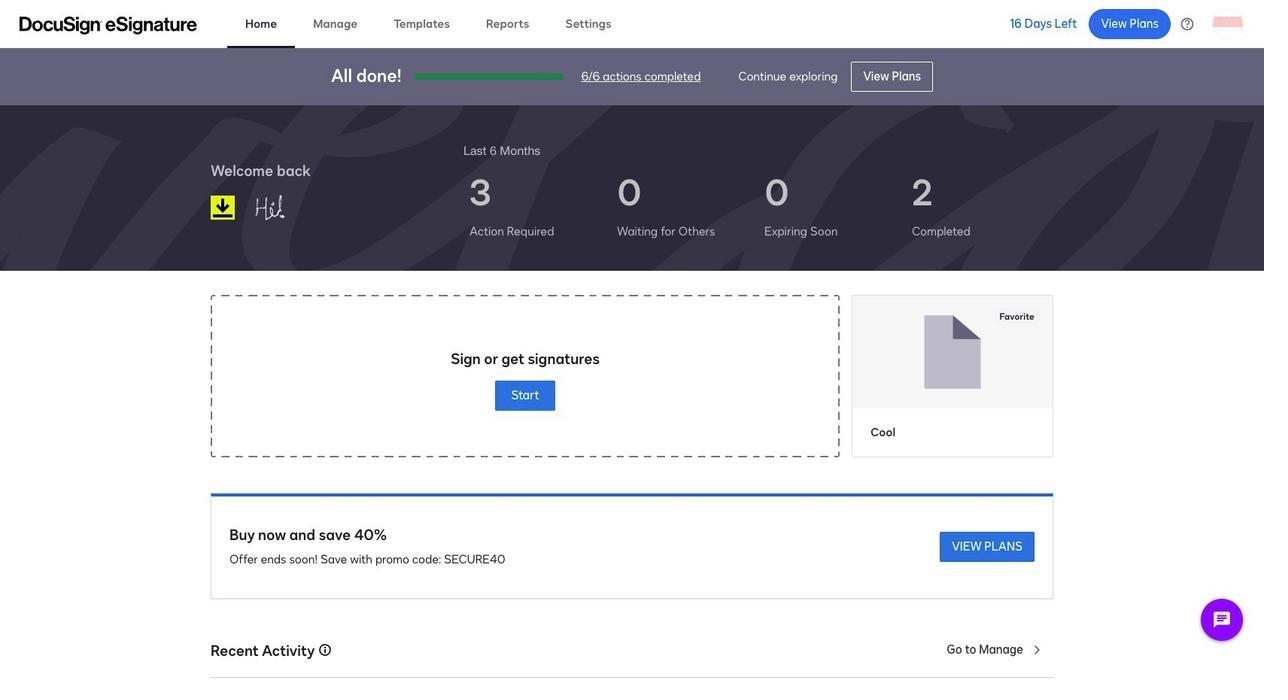 Task type: locate. For each thing, give the bounding box(es) containing it.
list
[[464, 160, 1053, 253]]

generic name image
[[248, 188, 326, 227]]

heading
[[464, 141, 540, 160]]



Task type: describe. For each thing, give the bounding box(es) containing it.
docusignlogo image
[[211, 196, 235, 220]]

your uploaded profile image image
[[1213, 9, 1243, 39]]

use cool image
[[853, 296, 1053, 408]]

docusign esignature image
[[20, 16, 197, 34]]



